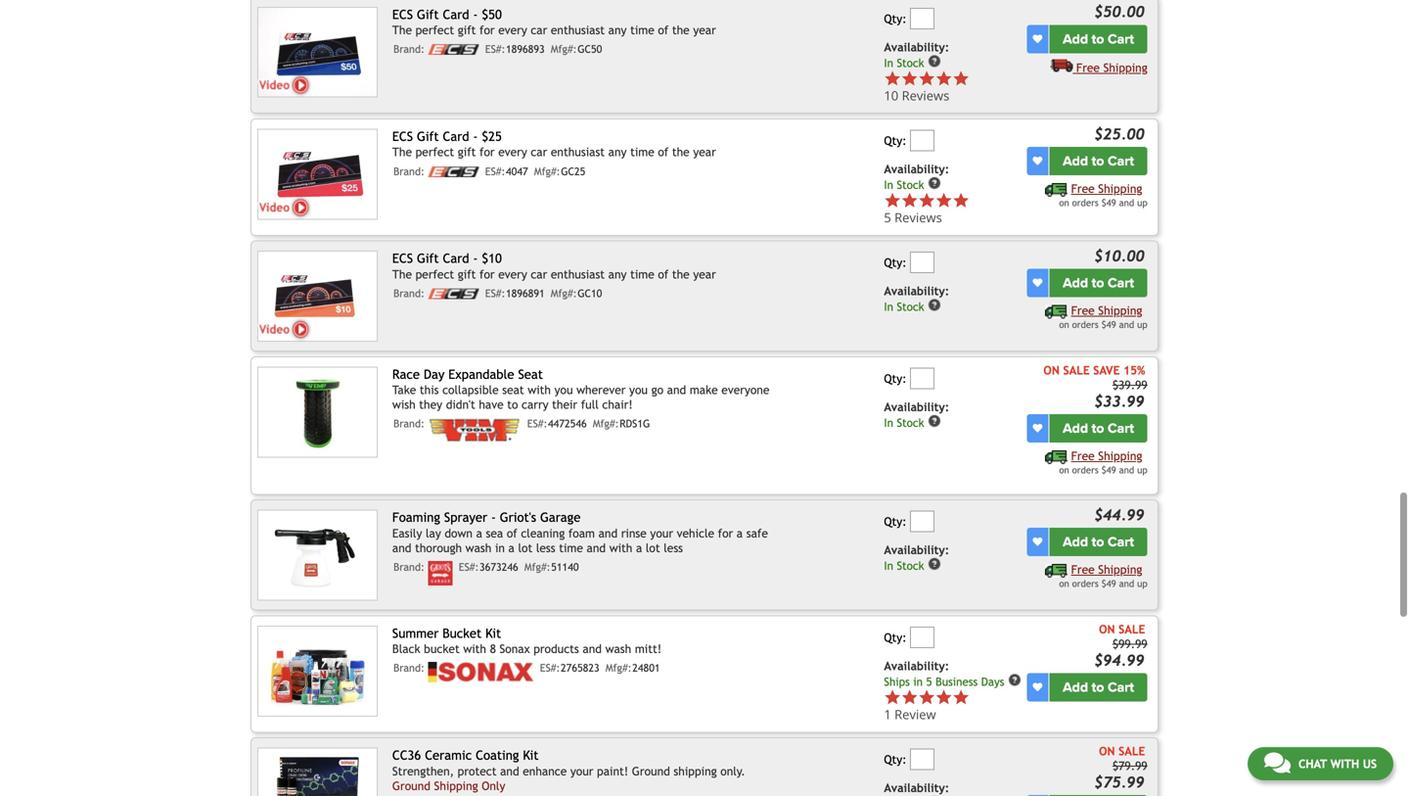 Task type: describe. For each thing, give the bounding box(es) containing it.
wherever
[[577, 383, 626, 397]]

wish
[[393, 398, 416, 411]]

save
[[1094, 363, 1121, 377]]

es#: for $44.99
[[459, 561, 479, 573]]

add for $25.00
[[1063, 153, 1089, 169]]

4 add to wish list image from the top
[[1033, 682, 1043, 692]]

they
[[419, 398, 443, 411]]

time for $25.00
[[631, 145, 655, 159]]

and up $10.00
[[1120, 197, 1135, 208]]

4 add from the top
[[1063, 420, 1089, 437]]

full
[[581, 398, 599, 411]]

1 availability: from the top
[[885, 40, 950, 54]]

thorough
[[415, 541, 462, 554]]

in for race day expandable seat
[[885, 416, 894, 429]]

1 you from the left
[[555, 383, 573, 397]]

3 on from the top
[[1060, 464, 1070, 475]]

sale for 15%
[[1064, 363, 1090, 377]]

chat with us link
[[1248, 747, 1394, 780]]

day
[[424, 367, 445, 382]]

$44.99
[[1095, 506, 1145, 524]]

on for $44.99
[[1060, 578, 1070, 589]]

availability: ships in 5 business days
[[885, 659, 1005, 688]]

$39.99
[[1113, 378, 1148, 391]]

orders for $44.99
[[1073, 578, 1099, 589]]

1 lot from the left
[[518, 541, 533, 554]]

question sign image for 10 reviews
[[928, 54, 942, 68]]

orders for $10.00
[[1073, 319, 1099, 330]]

down
[[445, 526, 473, 540]]

only
[[482, 779, 506, 792]]

1 availability: in stock from the top
[[885, 40, 950, 69]]

the inside ecs gift card - $10 the perfect gift for every car enthusiast any time of the year
[[673, 267, 690, 281]]

mitt!
[[635, 642, 662, 656]]

ecs gift card - $10 link
[[393, 251, 502, 266]]

up for $25.00
[[1138, 197, 1148, 208]]

strengthen,
[[393, 764, 454, 778]]

1 question sign image from the top
[[928, 176, 942, 190]]

$10
[[482, 251, 502, 266]]

free shipping on orders $49 and up for $10.00
[[1060, 304, 1148, 330]]

qty: for cc36 ceramic coating kit
[[885, 752, 907, 766]]

question sign image for foaming sprayer - griot's garage
[[928, 557, 942, 571]]

1 in from the top
[[885, 56, 894, 69]]

of for $25.00
[[658, 145, 669, 159]]

on sale $79.99 $75.99
[[1095, 744, 1148, 791]]

4472546
[[548, 418, 587, 430]]

ecs gift cards - corporate logo image for 10
[[428, 44, 479, 55]]

3 ecs gift cards - corporate logo image from the top
[[428, 288, 479, 299]]

4 availability: from the top
[[885, 400, 950, 414]]

$49 for $44.99
[[1102, 578, 1117, 589]]

es#4047 - gc25 -  ecs gift card - $25 - the perfect gift for every car enthusiast any time of the year - ecs gift cards - audi bmw volkswagen mercedes benz mini porsche image
[[258, 129, 378, 220]]

year for 5 reviews
[[694, 145, 716, 159]]

to for add to wish list image related to $50.00
[[1092, 31, 1105, 47]]

free shipping image for $44.99
[[1046, 564, 1068, 578]]

the for 10 reviews
[[393, 23, 412, 37]]

free shipping image for $10.00
[[1046, 305, 1068, 319]]

race
[[393, 367, 420, 382]]

of for $10.00
[[658, 267, 669, 281]]

add to wish list image for 4th add to cart button from the top
[[1033, 423, 1043, 433]]

$49 for $25.00
[[1102, 197, 1117, 208]]

enthusiast inside ecs gift card - $10 the perfect gift for every car enthusiast any time of the year
[[551, 267, 605, 281]]

kit inside "cc36 ceramic coating kit strengthen, protect and enhance your paint! ground shipping only. ground shipping only"
[[523, 747, 539, 763]]

es#2765823 - 24801 - summer bucket kit - black bucket with 8 sonax products and wash mitt! - sonax - audi bmw volkswagen mercedes benz mini porsche image
[[258, 626, 378, 716]]

free down $50.00
[[1077, 61, 1101, 74]]

es#: 2765823 mfg#: 24801
[[540, 662, 660, 674]]

$25.00
[[1095, 125, 1145, 143]]

es#: down products
[[540, 662, 560, 674]]

$99.99
[[1113, 637, 1148, 650]]

on for $94.99
[[1100, 622, 1116, 636]]

days
[[982, 675, 1005, 688]]

gift inside ecs gift card - $10 the perfect gift for every car enthusiast any time of the year
[[417, 251, 439, 266]]

their
[[552, 398, 578, 411]]

griot's
[[500, 510, 537, 525]]

ecs for 5 reviews
[[393, 129, 413, 144]]

2765823
[[561, 662, 600, 674]]

brand: for $10.00
[[394, 287, 425, 299]]

to for add to wish list image corresponding to $10.00
[[1092, 275, 1105, 291]]

the for 10 reviews
[[673, 23, 690, 37]]

add to cart for $25.00
[[1063, 153, 1135, 169]]

ecs gift card - $25 link
[[393, 129, 502, 144]]

2 availability: from the top
[[885, 162, 950, 176]]

car for 5 reviews
[[531, 145, 548, 159]]

es#3559637 - 236941kt - cc36 ceramic coating kit - strengthen, protect and enhance your paint! ground shipping only. - sonax - audi bmw volkswagen mercedes benz mini porsche image
[[258, 747, 378, 796]]

stock for race day expandable seat
[[897, 416, 925, 429]]

vim tools - corporate logo image
[[428, 418, 521, 442]]

2 10 reviews link from the top
[[885, 87, 970, 104]]

51140
[[551, 561, 579, 573]]

3673246
[[480, 561, 519, 573]]

every inside ecs gift card - $10 the perfect gift for every car enthusiast any time of the year
[[499, 267, 528, 281]]

mfg#: down chair!
[[593, 418, 619, 430]]

mfg#: for $50.00
[[551, 43, 577, 55]]

summer bucket kit black bucket with 8 sonax products and wash mitt!
[[393, 626, 662, 656]]

1 5 reviews link from the top
[[885, 192, 1024, 226]]

0 horizontal spatial 5
[[885, 209, 892, 226]]

gc25
[[561, 165, 586, 177]]

2 vertical spatial free shipping image
[[1046, 450, 1068, 464]]

10 reviews
[[885, 87, 950, 104]]

availability: in stock for foaming sprayer - griot's garage
[[885, 543, 950, 572]]

and down the easily
[[393, 541, 412, 554]]

business
[[936, 675, 978, 688]]

add to cart button for $10.00
[[1050, 269, 1148, 297]]

sea
[[486, 526, 504, 540]]

shipping down $44.99
[[1099, 562, 1143, 576]]

add for $10.00
[[1063, 275, 1089, 291]]

a left safe
[[737, 526, 743, 540]]

and left rinse
[[599, 526, 618, 540]]

race day expandable seat link
[[393, 367, 543, 382]]

1 stock from the top
[[897, 56, 925, 69]]

vehicle
[[677, 526, 715, 540]]

only.
[[721, 764, 746, 778]]

of for $50.00
[[658, 23, 669, 37]]

make
[[690, 383, 718, 397]]

1
[[885, 705, 892, 723]]

add to wish list image for $10.00
[[1033, 278, 1043, 288]]

cc36 ceramic coating kit link
[[393, 747, 539, 763]]

on sale save 15% $39.99 $33.99
[[1044, 363, 1148, 410]]

2 1 review link from the top
[[885, 705, 970, 723]]

easily
[[393, 526, 422, 540]]

add to cart button for $44.99
[[1050, 528, 1148, 556]]

question sign image for 1 review
[[1009, 673, 1022, 687]]

$79.99
[[1113, 759, 1148, 772]]

summer
[[393, 626, 439, 641]]

- for $25.00
[[473, 129, 478, 144]]

7 availability: from the top
[[885, 781, 950, 794]]

add to wish list image for $44.99
[[1033, 537, 1043, 547]]

4 add to cart from the top
[[1063, 420, 1135, 437]]

gift inside ecs gift card - $10 the perfect gift for every car enthusiast any time of the year
[[458, 267, 476, 281]]

stock for foaming sprayer - griot's garage
[[897, 559, 925, 572]]

for for $50.00
[[480, 23, 495, 37]]

your inside foaming sprayer - griot's garage easily lay down a sea of cleaning foam and rinse your vehicle for a safe and thorough wash in a lot less time and with a lot less
[[651, 526, 674, 540]]

and up $99.99
[[1120, 578, 1135, 589]]

enthusiast for 5 reviews
[[551, 145, 605, 159]]

availability: inside availability: ships in 5 business days
[[885, 659, 950, 673]]

gc50
[[578, 43, 602, 55]]

lay
[[426, 526, 441, 540]]

ecs gift card - $10 the perfect gift for every car enthusiast any time of the year
[[393, 251, 716, 281]]

1 1 review link from the top
[[885, 689, 1024, 723]]

es#: 3673246 mfg#: 51140
[[459, 561, 579, 573]]

sale for $75.99
[[1119, 744, 1146, 758]]

3 $49 from the top
[[1102, 464, 1117, 475]]

a up "es#: 3673246 mfg#: 51140"
[[509, 541, 515, 554]]

cleaning
[[521, 526, 565, 540]]

5 availability: from the top
[[885, 543, 950, 557]]

to for add to wish list icon associated with $25.00 add to cart button
[[1092, 153, 1105, 169]]

your inside "cc36 ceramic coating kit strengthen, protect and enhance your paint! ground shipping only. ground shipping only"
[[571, 764, 594, 778]]

star image inside "5 reviews" link
[[936, 192, 953, 209]]

es#: down carry
[[528, 418, 548, 430]]

2 availability: in stock from the top
[[885, 162, 950, 191]]

free shipping
[[1077, 61, 1148, 74]]

2 lot from the left
[[646, 541, 661, 554]]

8
[[490, 642, 496, 656]]

time for $10.00
[[631, 267, 655, 281]]

shipping
[[674, 764, 717, 778]]

and up 15%
[[1120, 319, 1135, 330]]

any for 10
[[609, 23, 627, 37]]

sprayer
[[444, 510, 488, 525]]

carry
[[522, 398, 549, 411]]

1 10 reviews link from the top
[[885, 70, 1024, 104]]

availability: in stock for race day expandable seat
[[885, 400, 950, 429]]

year inside ecs gift card - $10 the perfect gift for every car enthusiast any time of the year
[[694, 267, 716, 281]]

mfg#: for $10.00
[[551, 287, 577, 299]]

5 reviews
[[885, 209, 943, 226]]

6 add to cart from the top
[[1063, 679, 1135, 696]]

in inside foaming sprayer - griot's garage easily lay down a sea of cleaning foam and rinse your vehicle for a safe and thorough wash in a lot less time and with a lot less
[[495, 541, 505, 554]]

review
[[895, 705, 937, 723]]

seat
[[503, 383, 525, 397]]

es#: 1896893 mfg#: gc50
[[485, 43, 602, 55]]

bucket
[[424, 642, 460, 656]]

didn't
[[446, 398, 476, 411]]

4 brand: from the top
[[394, 418, 425, 430]]

have
[[479, 398, 504, 411]]

and inside "cc36 ceramic coating kit strengthen, protect and enhance your paint! ground shipping only. ground shipping only"
[[500, 764, 520, 778]]

mfg#: left 24801
[[606, 662, 632, 674]]

orders for $25.00
[[1073, 197, 1099, 208]]

to for fourth add to wish list image
[[1092, 679, 1105, 696]]

4047
[[506, 165, 528, 177]]

1896891
[[506, 287, 545, 299]]

perfect for 10
[[416, 23, 454, 37]]

shipping down $10.00
[[1099, 304, 1143, 317]]

rds1g
[[620, 418, 650, 430]]

enthusiast for 10 reviews
[[551, 23, 605, 37]]

this
[[420, 383, 439, 397]]

card inside ecs gift card - $10 the perfect gift for every car enthusiast any time of the year
[[443, 251, 470, 266]]

cart for $50.00
[[1108, 31, 1135, 47]]

to for add to wish list icon associated with 4th add to cart button from the top
[[1092, 420, 1105, 437]]

2 vertical spatial question sign image
[[928, 795, 942, 796]]

card for 5
[[443, 129, 470, 144]]

10
[[885, 87, 899, 104]]

free for $10.00
[[1072, 304, 1095, 317]]

es#1896891 - gc10 -  ecs gift card - $10 - the perfect gift for every car enthusiast any time of the year - ecs gift cards - audi bmw volkswagen mercedes benz mini porsche image
[[258, 251, 378, 342]]

and inside race day expandable seat take this collapsible seat with you wherever you go and make everyone wish they didn't have to carry their full chair!
[[667, 383, 687, 397]]

a down rinse
[[636, 541, 643, 554]]

2 5 reviews link from the top
[[885, 209, 970, 226]]

to inside race day expandable seat take this collapsible seat with you wherever you go and make everyone wish they didn't have to carry their full chair!
[[507, 398, 518, 411]]

on for $25.00
[[1060, 197, 1070, 208]]

kit inside summer bucket kit black bucket with 8 sonax products and wash mitt!
[[486, 626, 501, 641]]

question sign image for race day expandable seat
[[928, 414, 942, 428]]

$25
[[482, 129, 502, 144]]

everyone
[[722, 383, 770, 397]]



Task type: locate. For each thing, give the bounding box(es) containing it.
add for $44.99
[[1063, 534, 1089, 550]]

brand: for $25.00
[[394, 165, 425, 177]]

0 vertical spatial card
[[443, 7, 470, 22]]

question sign image
[[928, 176, 942, 190], [928, 298, 942, 312], [928, 414, 942, 428], [928, 557, 942, 571]]

0 vertical spatial gift
[[417, 7, 439, 22]]

cart down $94.99
[[1108, 679, 1135, 696]]

of inside ecs gift card - $50 the perfect gift for every car enthusiast any time of the year
[[658, 23, 669, 37]]

availability:
[[885, 40, 950, 54], [885, 162, 950, 176], [885, 284, 950, 298], [885, 400, 950, 414], [885, 543, 950, 557], [885, 659, 950, 673], [885, 781, 950, 794]]

with left 8
[[463, 642, 487, 656]]

ecs gift card - $25 the perfect gift for every car enthusiast any time of the year
[[393, 129, 716, 159]]

to up the free shipping
[[1092, 31, 1105, 47]]

in inside availability: ships in 5 business days
[[914, 675, 923, 688]]

to down $10.00
[[1092, 275, 1105, 291]]

for down $50
[[480, 23, 495, 37]]

1 vertical spatial ecs gift cards - corporate logo image
[[428, 166, 479, 177]]

time inside ecs gift card - $25 the perfect gift for every car enthusiast any time of the year
[[631, 145, 655, 159]]

2 vertical spatial ecs gift cards - corporate logo image
[[428, 288, 479, 299]]

every for 5 reviews
[[499, 145, 528, 159]]

add to cart button down $44.99
[[1050, 528, 1148, 556]]

orders
[[1073, 197, 1099, 208], [1073, 319, 1099, 330], [1073, 464, 1099, 475], [1073, 578, 1099, 589]]

ships
[[885, 675, 910, 688]]

up up $44.99
[[1138, 464, 1148, 475]]

up up 15%
[[1138, 319, 1148, 330]]

add to cart up the free shipping
[[1063, 31, 1135, 47]]

question sign image for ecs gift card - $10
[[928, 298, 942, 312]]

ceramic
[[425, 747, 472, 763]]

3 car from the top
[[531, 267, 548, 281]]

for inside ecs gift card - $25 the perfect gift for every car enthusiast any time of the year
[[480, 145, 495, 159]]

1 vertical spatial car
[[531, 145, 548, 159]]

for for $25.00
[[480, 145, 495, 159]]

2 cart from the top
[[1108, 153, 1135, 169]]

0 horizontal spatial wash
[[466, 541, 492, 554]]

ecs gift cards - corporate logo image down "ecs gift card - $25" link
[[428, 166, 479, 177]]

any inside ecs gift card - $25 the perfect gift for every car enthusiast any time of the year
[[609, 145, 627, 159]]

your
[[651, 526, 674, 540], [571, 764, 594, 778]]

2 every from the top
[[499, 145, 528, 159]]

question sign image
[[928, 54, 942, 68], [1009, 673, 1022, 687], [928, 795, 942, 796]]

on left save
[[1044, 363, 1060, 377]]

cart down $33.99
[[1108, 420, 1135, 437]]

mfg#: left gc50
[[551, 43, 577, 55]]

add to cart button down $33.99
[[1050, 414, 1148, 442]]

time inside foaming sprayer - griot's garage easily lay down a sea of cleaning foam and rinse your vehicle for a safe and thorough wash in a lot less time and with a lot less
[[559, 541, 583, 554]]

free shipping on orders $49 and up up $44.99
[[1060, 449, 1148, 475]]

2 year from the top
[[694, 145, 716, 159]]

es#1896893 - gc50 -  ecs gift card - $50 - the perfect gift for every car enthusiast any time of the year - ecs gift cards - audi bmw volkswagen mercedes benz mini porsche image
[[258, 7, 378, 98]]

2 question sign image from the top
[[928, 298, 942, 312]]

perfect inside ecs gift card - $25 the perfect gift for every car enthusiast any time of the year
[[416, 145, 454, 159]]

2 add to wish list image from the top
[[1033, 278, 1043, 288]]

mfg#: left 51140
[[525, 561, 551, 573]]

up for $44.99
[[1138, 578, 1148, 589]]

on for 15%
[[1044, 363, 1060, 377]]

3 card from the top
[[443, 251, 470, 266]]

1 review link down ships
[[885, 705, 970, 723]]

on for $10.00
[[1060, 319, 1070, 330]]

add to wish list image for $50.00
[[1033, 34, 1043, 44]]

enthusiast inside ecs gift card - $50 the perfect gift for every car enthusiast any time of the year
[[551, 23, 605, 37]]

up for $10.00
[[1138, 319, 1148, 330]]

3 brand: from the top
[[394, 287, 425, 299]]

0 horizontal spatial lot
[[518, 541, 533, 554]]

4 free shipping on orders $49 and up from the top
[[1060, 562, 1148, 589]]

0 vertical spatial question sign image
[[928, 54, 942, 68]]

card
[[443, 7, 470, 22], [443, 129, 470, 144], [443, 251, 470, 266]]

with inside foaming sprayer - griot's garage easily lay down a sea of cleaning foam and rinse your vehicle for a safe and thorough wash in a lot less time and with a lot less
[[610, 541, 633, 554]]

gift down "ecs gift card - $25" link
[[458, 145, 476, 159]]

for inside ecs gift card - $50 the perfect gift for every car enthusiast any time of the year
[[480, 23, 495, 37]]

1896893
[[506, 43, 545, 55]]

1 horizontal spatial lot
[[646, 541, 661, 554]]

5 cart from the top
[[1108, 534, 1135, 550]]

3 cart from the top
[[1108, 275, 1135, 291]]

0 vertical spatial enthusiast
[[551, 23, 605, 37]]

4 $49 from the top
[[1102, 578, 1117, 589]]

with inside summer bucket kit black bucket with 8 sonax products and wash mitt!
[[463, 642, 487, 656]]

with inside the chat with us link
[[1331, 757, 1360, 771]]

- for $10.00
[[473, 251, 478, 266]]

brand: for $44.99
[[394, 561, 425, 573]]

black
[[393, 642, 421, 656]]

sale for $94.99
[[1119, 622, 1146, 636]]

$49 up on sale $99.99 $94.99
[[1102, 578, 1117, 589]]

gift for 5 reviews
[[458, 145, 476, 159]]

free shipping on orders $49 and up for $25.00
[[1060, 182, 1148, 208]]

reviews for 5 reviews
[[895, 209, 943, 226]]

3 ecs from the top
[[393, 251, 413, 266]]

2 less from the left
[[664, 541, 683, 554]]

-
[[473, 7, 478, 22], [473, 129, 478, 144], [473, 251, 478, 266], [492, 510, 496, 525]]

5 availability: in stock from the top
[[885, 543, 950, 572]]

$75.99
[[1095, 773, 1145, 791]]

card inside ecs gift card - $50 the perfect gift for every car enthusiast any time of the year
[[443, 7, 470, 22]]

any inside ecs gift card - $50 the perfect gift for every car enthusiast any time of the year
[[609, 23, 627, 37]]

year inside ecs gift card - $50 the perfect gift for every car enthusiast any time of the year
[[694, 23, 716, 37]]

7 qty: from the top
[[885, 752, 907, 766]]

1 vertical spatial in
[[914, 675, 923, 688]]

5
[[885, 209, 892, 226], [927, 675, 933, 688]]

1 ecs gift cards - corporate logo image from the top
[[428, 44, 479, 55]]

0 vertical spatial car
[[531, 23, 548, 37]]

1 free shipping on orders $49 and up from the top
[[1060, 182, 1148, 208]]

with
[[528, 383, 551, 397], [610, 541, 633, 554], [463, 642, 487, 656], [1331, 757, 1360, 771]]

year inside ecs gift card - $25 the perfect gift for every car enthusiast any time of the year
[[694, 145, 716, 159]]

ecs gift cards - corporate logo image down ecs gift card - $10 "link"
[[428, 288, 479, 299]]

the down ecs gift card - $50 link
[[393, 23, 412, 37]]

foaming sprayer - griot's garage easily lay down a sea of cleaning foam and rinse your vehicle for a safe and thorough wash in a lot less time and with a lot less
[[393, 510, 768, 554]]

0 vertical spatial kit
[[486, 626, 501, 641]]

2 in from the top
[[885, 178, 894, 191]]

2 any from the top
[[609, 145, 627, 159]]

qty: for foaming sprayer - griot's garage
[[885, 515, 907, 528]]

free down $33.99
[[1072, 449, 1095, 463]]

brand: for $50.00
[[394, 43, 425, 55]]

2 vertical spatial sale
[[1119, 744, 1146, 758]]

0 horizontal spatial kit
[[486, 626, 501, 641]]

1 review link
[[885, 689, 1024, 723], [885, 705, 970, 723]]

cart down $25.00
[[1108, 153, 1135, 169]]

every for 10 reviews
[[499, 23, 528, 37]]

$49 for $10.00
[[1102, 319, 1117, 330]]

1 vertical spatial 5
[[927, 675, 933, 688]]

you up the 'their'
[[555, 383, 573, 397]]

1 horizontal spatial in
[[914, 675, 923, 688]]

the inside ecs gift card - $50 the perfect gift for every car enthusiast any time of the year
[[393, 23, 412, 37]]

1 vertical spatial gift
[[458, 145, 476, 159]]

2 vertical spatial the
[[393, 267, 412, 281]]

wash down sea
[[466, 541, 492, 554]]

add to cart button down $94.99
[[1050, 673, 1148, 701]]

2 add to wish list image from the top
[[1033, 423, 1043, 433]]

2 brand: from the top
[[394, 165, 425, 177]]

6 brand: from the top
[[394, 662, 425, 674]]

10 reviews link
[[885, 70, 1024, 104], [885, 87, 970, 104]]

mfg#: for $25.00
[[535, 165, 561, 177]]

5 brand: from the top
[[394, 561, 425, 573]]

up up $99.99
[[1138, 578, 1148, 589]]

question sign image down review
[[928, 795, 942, 796]]

2 vertical spatial ecs
[[393, 251, 413, 266]]

2 add to cart from the top
[[1063, 153, 1135, 169]]

question sign image up 10 reviews
[[928, 54, 942, 68]]

paint!
[[597, 764, 629, 778]]

the down "ecs gift card - $25" link
[[393, 145, 412, 159]]

every inside ecs gift card - $25 the perfect gift for every car enthusiast any time of the year
[[499, 145, 528, 159]]

foaming sprayer - griot's garage link
[[393, 510, 581, 525]]

1 add from the top
[[1063, 31, 1089, 47]]

on sale $99.99 $94.99
[[1095, 622, 1148, 669]]

0 vertical spatial free shipping image
[[1051, 58, 1073, 72]]

2 vertical spatial enthusiast
[[551, 267, 605, 281]]

enthusiast up the gc10
[[551, 267, 605, 281]]

kit up 8
[[486, 626, 501, 641]]

in for foaming sprayer - griot's garage
[[885, 559, 894, 572]]

comments image
[[1265, 751, 1291, 774]]

0 vertical spatial gift
[[458, 23, 476, 37]]

orders up on sale $99.99 $94.99
[[1073, 578, 1099, 589]]

0 vertical spatial reviews
[[902, 87, 950, 104]]

perfect down "ecs gift card - $25" link
[[416, 145, 454, 159]]

add to cart button for $50.00
[[1050, 25, 1148, 53]]

your left paint!
[[571, 764, 594, 778]]

free up save
[[1072, 304, 1095, 317]]

1 cart from the top
[[1108, 31, 1135, 47]]

go
[[652, 383, 664, 397]]

2 vertical spatial every
[[499, 267, 528, 281]]

time inside ecs gift card - $10 the perfect gift for every car enthusiast any time of the year
[[631, 267, 655, 281]]

perfect down ecs gift card - $10 "link"
[[416, 267, 454, 281]]

0 vertical spatial ecs
[[393, 7, 413, 22]]

2 vertical spatial the
[[673, 267, 690, 281]]

3 up from the top
[[1138, 464, 1148, 475]]

1 the from the top
[[393, 23, 412, 37]]

brand: left griot's - corporate logo
[[394, 561, 425, 573]]

card left $25
[[443, 129, 470, 144]]

5 reviews link
[[885, 192, 1024, 226], [885, 209, 970, 226]]

1 year from the top
[[694, 23, 716, 37]]

griot's - corporate logo image
[[428, 561, 453, 585]]

for right vehicle
[[718, 526, 734, 540]]

foam
[[569, 526, 595, 540]]

shipping down $25.00
[[1099, 182, 1143, 195]]

add for $50.00
[[1063, 31, 1089, 47]]

2 perfect from the top
[[416, 145, 454, 159]]

ecs inside ecs gift card - $50 the perfect gift for every car enthusiast any time of the year
[[393, 7, 413, 22]]

car up es#: 1896893 mfg#: gc50
[[531, 23, 548, 37]]

less down cleaning
[[536, 541, 556, 554]]

card for 10
[[443, 7, 470, 22]]

add to cart button down $25.00
[[1050, 147, 1148, 175]]

$49 up save
[[1102, 319, 1117, 330]]

1 vertical spatial the
[[393, 145, 412, 159]]

and up $44.99
[[1120, 464, 1135, 475]]

in for ecs gift card - $10
[[885, 300, 894, 313]]

6 add to cart button from the top
[[1050, 673, 1148, 701]]

cart down $50.00
[[1108, 31, 1135, 47]]

add to wish list image
[[1033, 156, 1043, 166], [1033, 423, 1043, 433]]

any for 5
[[609, 145, 627, 159]]

shipping down $33.99
[[1099, 449, 1143, 463]]

0 vertical spatial in
[[495, 541, 505, 554]]

2 vertical spatial any
[[609, 267, 627, 281]]

$33.99
[[1095, 392, 1145, 410]]

es#: 4472546 mfg#: rds1g
[[528, 418, 650, 430]]

1 add to cart from the top
[[1063, 31, 1135, 47]]

of inside ecs gift card - $25 the perfect gift for every car enthusiast any time of the year
[[658, 145, 669, 159]]

3 gift from the top
[[458, 267, 476, 281]]

on inside the on sale $79.99 $75.99
[[1100, 744, 1116, 758]]

es#3673246 - 51140 - foaming sprayer - griot's garage - easily lay down a sea of cleaning foam and rinse your vehicle for a safe and thorough wash in a lot less time and with a lot less - griot's - audi bmw volkswagen mercedes benz mini porsche image
[[258, 510, 378, 601]]

sale inside the on sale $79.99 $75.99
[[1119, 744, 1146, 758]]

free for $44.99
[[1072, 562, 1095, 576]]

qty: for ecs gift card - $25
[[885, 134, 907, 147]]

wash inside foaming sprayer - griot's garage easily lay down a sea of cleaning foam and rinse your vehicle for a safe and thorough wash in a lot less time and with a lot less
[[466, 541, 492, 554]]

0 vertical spatial 5
[[885, 209, 892, 226]]

wash up es#: 2765823 mfg#: 24801
[[606, 642, 632, 656]]

1 vertical spatial every
[[499, 145, 528, 159]]

es#: for $10.00
[[485, 287, 506, 299]]

None text field
[[911, 252, 935, 273], [911, 368, 935, 389], [911, 627, 935, 648], [911, 252, 935, 273], [911, 368, 935, 389], [911, 627, 935, 648]]

4 up from the top
[[1138, 578, 1148, 589]]

perfect inside ecs gift card - $50 the perfect gift for every car enthusiast any time of the year
[[416, 23, 454, 37]]

3 orders from the top
[[1073, 464, 1099, 475]]

to down seat in the top of the page
[[507, 398, 518, 411]]

add to cart for $50.00
[[1063, 31, 1135, 47]]

4 on from the top
[[1060, 578, 1070, 589]]

0 vertical spatial every
[[499, 23, 528, 37]]

2 ecs gift cards - corporate logo image from the top
[[428, 166, 479, 177]]

1 vertical spatial gift
[[417, 129, 439, 144]]

6 cart from the top
[[1108, 679, 1135, 696]]

5 inside availability: ships in 5 business days
[[927, 675, 933, 688]]

the for 5 reviews
[[393, 145, 412, 159]]

0 vertical spatial any
[[609, 23, 627, 37]]

1 vertical spatial your
[[571, 764, 594, 778]]

1 vertical spatial card
[[443, 129, 470, 144]]

orders up $44.99
[[1073, 464, 1099, 475]]

for
[[480, 23, 495, 37], [480, 145, 495, 159], [480, 267, 495, 281], [718, 526, 734, 540]]

- left $10
[[473, 251, 478, 266]]

card left $50
[[443, 7, 470, 22]]

perfect inside ecs gift card - $10 the perfect gift for every car enthusiast any time of the year
[[416, 267, 454, 281]]

every inside ecs gift card - $50 the perfect gift for every car enthusiast any time of the year
[[499, 23, 528, 37]]

5 in from the top
[[885, 559, 894, 572]]

0 vertical spatial wash
[[466, 541, 492, 554]]

and inside summer bucket kit black bucket with 8 sonax products and wash mitt!
[[583, 642, 602, 656]]

3 stock from the top
[[897, 300, 925, 313]]

ecs gift card - $50 link
[[393, 7, 502, 22]]

2 card from the top
[[443, 129, 470, 144]]

2 vertical spatial card
[[443, 251, 470, 266]]

on inside on sale save 15% $39.99 $33.99
[[1044, 363, 1060, 377]]

0 vertical spatial add to wish list image
[[1033, 156, 1043, 166]]

$94.99
[[1095, 651, 1145, 669]]

of inside ecs gift card - $10 the perfect gift for every car enthusiast any time of the year
[[658, 267, 669, 281]]

card left $10
[[443, 251, 470, 266]]

availability: in stock
[[885, 40, 950, 69], [885, 162, 950, 191], [885, 284, 950, 313], [885, 400, 950, 429], [885, 543, 950, 572]]

add to cart down $33.99
[[1063, 420, 1135, 437]]

2 vertical spatial year
[[694, 267, 716, 281]]

qty: for ecs gift card - $50
[[885, 12, 907, 25]]

gift inside ecs gift card - $25 the perfect gift for every car enthusiast any time of the year
[[417, 129, 439, 144]]

3 add from the top
[[1063, 275, 1089, 291]]

2 stock from the top
[[897, 178, 925, 191]]

free
[[1077, 61, 1101, 74], [1072, 182, 1095, 195], [1072, 304, 1095, 317], [1072, 449, 1095, 463], [1072, 562, 1095, 576]]

6 add from the top
[[1063, 679, 1089, 696]]

free for $25.00
[[1072, 182, 1095, 195]]

for inside foaming sprayer - griot's garage easily lay down a sea of cleaning foam and rinse your vehicle for a safe and thorough wash in a lot less time and with a lot less
[[718, 526, 734, 540]]

add to cart for $10.00
[[1063, 275, 1135, 291]]

1 add to cart button from the top
[[1050, 25, 1148, 53]]

es#: for $25.00
[[485, 165, 506, 177]]

ecs left $10
[[393, 251, 413, 266]]

2 vertical spatial car
[[531, 267, 548, 281]]

gift left $50
[[417, 7, 439, 22]]

4 stock from the top
[[897, 416, 925, 429]]

ground down "strengthen,"
[[393, 779, 431, 792]]

ground right paint!
[[632, 764, 671, 778]]

card inside ecs gift card - $25 the perfect gift for every car enthusiast any time of the year
[[443, 129, 470, 144]]

2 free shipping on orders $49 and up from the top
[[1060, 304, 1148, 330]]

gift for 5 reviews
[[417, 129, 439, 144]]

2 add to cart button from the top
[[1050, 147, 1148, 175]]

6 availability: from the top
[[885, 659, 950, 673]]

protect
[[458, 764, 497, 778]]

gift down ecs gift card - $10 "link"
[[458, 267, 476, 281]]

chat with us
[[1299, 757, 1378, 771]]

cart for $44.99
[[1108, 534, 1135, 550]]

foaming
[[393, 510, 441, 525]]

on
[[1060, 197, 1070, 208], [1060, 319, 1070, 330], [1060, 464, 1070, 475], [1060, 578, 1070, 589]]

sale up $99.99
[[1119, 622, 1146, 636]]

0 vertical spatial the
[[673, 23, 690, 37]]

1 brand: from the top
[[394, 43, 425, 55]]

ecs gift cards - corporate logo image down ecs gift card - $50 link
[[428, 44, 479, 55]]

cc36 ceramic coating kit strengthen, protect and enhance your paint! ground shipping only. ground shipping only
[[393, 747, 746, 792]]

wash inside summer bucket kit black bucket with 8 sonax products and wash mitt!
[[606, 642, 632, 656]]

on inside on sale $99.99 $94.99
[[1100, 622, 1116, 636]]

stock for ecs gift card - $10
[[897, 300, 925, 313]]

0 horizontal spatial ground
[[393, 779, 431, 792]]

1 vertical spatial on
[[1100, 622, 1116, 636]]

1 gift from the top
[[458, 23, 476, 37]]

1 horizontal spatial ground
[[632, 764, 671, 778]]

enthusiast
[[551, 23, 605, 37], [551, 145, 605, 159], [551, 267, 605, 281]]

0 vertical spatial ecs gift cards - corporate logo image
[[428, 44, 479, 55]]

cart down $44.99
[[1108, 534, 1135, 550]]

add to cart for $44.99
[[1063, 534, 1135, 550]]

free shipping on orders $49 and up for $44.99
[[1060, 562, 1148, 589]]

2 add from the top
[[1063, 153, 1089, 169]]

gift for 10 reviews
[[458, 23, 476, 37]]

ecs inside ecs gift card - $25 the perfect gift for every car enthusiast any time of the year
[[393, 129, 413, 144]]

1 vertical spatial any
[[609, 145, 627, 159]]

$49
[[1102, 197, 1117, 208], [1102, 319, 1117, 330], [1102, 464, 1117, 475], [1102, 578, 1117, 589]]

None text field
[[911, 8, 935, 29], [911, 130, 935, 151], [911, 511, 935, 532], [911, 749, 935, 770], [911, 8, 935, 29], [911, 130, 935, 151], [911, 511, 935, 532], [911, 749, 935, 770]]

0 vertical spatial the
[[393, 23, 412, 37]]

chat
[[1299, 757, 1328, 771]]

the inside ecs gift card - $10 the perfect gift for every car enthusiast any time of the year
[[393, 267, 412, 281]]

0 horizontal spatial you
[[555, 383, 573, 397]]

up up $10.00
[[1138, 197, 1148, 208]]

less down vehicle
[[664, 541, 683, 554]]

4 in from the top
[[885, 416, 894, 429]]

every
[[499, 23, 528, 37], [499, 145, 528, 159], [499, 267, 528, 281]]

qty: for race day expandable seat
[[885, 372, 907, 385]]

3 year from the top
[[694, 267, 716, 281]]

1 vertical spatial question sign image
[[1009, 673, 1022, 687]]

and right go on the left of the page
[[667, 383, 687, 397]]

1 vertical spatial ground
[[393, 779, 431, 792]]

5 add to cart button from the top
[[1050, 528, 1148, 556]]

reviews for 10 reviews
[[902, 87, 950, 104]]

chair!
[[603, 398, 633, 411]]

ecs gift cards - corporate logo image
[[428, 44, 479, 55], [428, 166, 479, 177], [428, 288, 479, 299]]

1 add to wish list image from the top
[[1033, 156, 1043, 166]]

to down $33.99
[[1092, 420, 1105, 437]]

1 vertical spatial enthusiast
[[551, 145, 605, 159]]

3 in from the top
[[885, 300, 894, 313]]

a left sea
[[476, 526, 483, 540]]

0 vertical spatial year
[[694, 23, 716, 37]]

2 vertical spatial perfect
[[416, 267, 454, 281]]

question sign image right days
[[1009, 673, 1022, 687]]

and down foam
[[587, 541, 606, 554]]

sale inside on sale save 15% $39.99 $33.99
[[1064, 363, 1090, 377]]

2 qty: from the top
[[885, 134, 907, 147]]

car inside ecs gift card - $50 the perfect gift for every car enthusiast any time of the year
[[531, 23, 548, 37]]

any inside ecs gift card - $10 the perfect gift for every car enthusiast any time of the year
[[609, 267, 627, 281]]

1 vertical spatial sale
[[1119, 622, 1146, 636]]

1 horizontal spatial less
[[664, 541, 683, 554]]

3 the from the top
[[673, 267, 690, 281]]

1 vertical spatial perfect
[[416, 145, 454, 159]]

qty:
[[885, 12, 907, 25], [885, 134, 907, 147], [885, 256, 907, 269], [885, 372, 907, 385], [885, 515, 907, 528], [885, 631, 907, 644], [885, 752, 907, 766]]

gift inside ecs gift card - $50 the perfect gift for every car enthusiast any time of the year
[[417, 7, 439, 22]]

2 gift from the top
[[417, 129, 439, 144]]

sale
[[1064, 363, 1090, 377], [1119, 622, 1146, 636], [1119, 744, 1146, 758]]

$50
[[482, 7, 502, 22]]

1 qty: from the top
[[885, 12, 907, 25]]

2 vertical spatial on
[[1100, 744, 1116, 758]]

1 on from the top
[[1060, 197, 1070, 208]]

free shipping image
[[1051, 58, 1073, 72], [1046, 183, 1068, 197], [1046, 450, 1068, 464]]

shipping down $50.00
[[1104, 61, 1148, 74]]

sonax - corporate logo image
[[428, 662, 534, 683]]

garage
[[540, 510, 581, 525]]

es#: left 4047
[[485, 165, 506, 177]]

kit
[[486, 626, 501, 641], [523, 747, 539, 763]]

$49 up $44.99
[[1102, 464, 1117, 475]]

1 less from the left
[[536, 541, 556, 554]]

add to cart down $44.99
[[1063, 534, 1135, 550]]

es#: 1896891 mfg#: gc10
[[485, 287, 602, 299]]

enthusiast inside ecs gift card - $25 the perfect gift for every car enthusiast any time of the year
[[551, 145, 605, 159]]

gift inside ecs gift card - $50 the perfect gift for every car enthusiast any time of the year
[[458, 23, 476, 37]]

3 free shipping on orders $49 and up from the top
[[1060, 449, 1148, 475]]

add to wish list image
[[1033, 34, 1043, 44], [1033, 278, 1043, 288], [1033, 537, 1043, 547], [1033, 682, 1043, 692]]

sale inside on sale $99.99 $94.99
[[1119, 622, 1146, 636]]

1 horizontal spatial kit
[[523, 747, 539, 763]]

1 vertical spatial reviews
[[895, 209, 943, 226]]

0 vertical spatial ground
[[632, 764, 671, 778]]

- for $50.00
[[473, 7, 478, 22]]

1 vertical spatial kit
[[523, 747, 539, 763]]

1 vertical spatial free shipping image
[[1046, 183, 1068, 197]]

brand: down "ecs gift card - $25" link
[[394, 165, 425, 177]]

2 vertical spatial gift
[[417, 251, 439, 266]]

you left go on the left of the page
[[630, 383, 648, 397]]

3 every from the top
[[499, 267, 528, 281]]

to for $44.99's add to wish list image
[[1092, 534, 1105, 550]]

perfect for 5
[[416, 145, 454, 159]]

ecs left $50
[[393, 7, 413, 22]]

15%
[[1124, 363, 1146, 377]]

es#4472546 - rds1g - race day expandable seat - take this collapsible seat with you wherever you go and make everyone wish they didn't have to carry their full chair! - vim tools - audi bmw volkswagen mercedes benz mini porsche image
[[258, 367, 378, 458]]

perfect down ecs gift card - $50 link
[[416, 23, 454, 37]]

0 vertical spatial free shipping image
[[1046, 305, 1068, 319]]

3 qty: from the top
[[885, 256, 907, 269]]

qty: for summer bucket kit
[[885, 631, 907, 644]]

with inside race day expandable seat take this collapsible seat with you wherever you go and make everyone wish they didn't have to carry their full chair!
[[528, 383, 551, 397]]

rinse
[[622, 526, 647, 540]]

3 add to wish list image from the top
[[1033, 537, 1043, 547]]

car inside ecs gift card - $10 the perfect gift for every car enthusiast any time of the year
[[531, 267, 548, 281]]

free shipping image
[[1046, 305, 1068, 319], [1046, 564, 1068, 578]]

2 gift from the top
[[458, 145, 476, 159]]

time for $50.00
[[631, 23, 655, 37]]

$10.00
[[1095, 247, 1145, 265]]

free shipping image for $50.00
[[1051, 58, 1073, 72]]

in
[[495, 541, 505, 554], [914, 675, 923, 688]]

2 the from the top
[[673, 145, 690, 159]]

gift inside ecs gift card - $25 the perfect gift for every car enthusiast any time of the year
[[458, 145, 476, 159]]

1 enthusiast from the top
[[551, 23, 605, 37]]

of inside foaming sprayer - griot's garage easily lay down a sea of cleaning foam and rinse your vehicle for a safe and thorough wash in a lot less time and with a lot less
[[507, 526, 518, 540]]

on up $79.99
[[1100, 744, 1116, 758]]

to
[[1092, 31, 1105, 47], [1092, 153, 1105, 169], [1092, 275, 1105, 291], [507, 398, 518, 411], [1092, 420, 1105, 437], [1092, 534, 1105, 550], [1092, 679, 1105, 696]]

1 horizontal spatial 5
[[927, 675, 933, 688]]

0 vertical spatial sale
[[1064, 363, 1090, 377]]

time inside ecs gift card - $50 the perfect gift for every car enthusiast any time of the year
[[631, 23, 655, 37]]

add to wish list image for $25.00 add to cart button
[[1033, 156, 1043, 166]]

1 up from the top
[[1138, 197, 1148, 208]]

the inside ecs gift card - $25 the perfect gift for every car enthusiast any time of the year
[[673, 145, 690, 159]]

1 horizontal spatial you
[[630, 383, 648, 397]]

1 $49 from the top
[[1102, 197, 1117, 208]]

2 on from the top
[[1060, 319, 1070, 330]]

add to cart button down $10.00
[[1050, 269, 1148, 297]]

star image
[[902, 70, 919, 87], [919, 70, 936, 87], [936, 70, 953, 87], [936, 192, 953, 209], [902, 689, 919, 706], [936, 689, 953, 706], [953, 689, 970, 706]]

sonax
[[500, 642, 530, 656]]

1 vertical spatial wash
[[606, 642, 632, 656]]

0 horizontal spatial your
[[571, 764, 594, 778]]

1 vertical spatial year
[[694, 145, 716, 159]]

0 vertical spatial perfect
[[416, 23, 454, 37]]

gift down ecs gift card - $50 link
[[458, 23, 476, 37]]

4 qty: from the top
[[885, 372, 907, 385]]

2 up from the top
[[1138, 319, 1148, 330]]

bucket
[[443, 626, 482, 641]]

shipping down protect
[[434, 779, 478, 792]]

5 add to cart from the top
[[1063, 534, 1135, 550]]

2 you from the left
[[630, 383, 648, 397]]

on for $75.99
[[1100, 744, 1116, 758]]

availability: in stock for ecs gift card - $10
[[885, 284, 950, 313]]

the
[[673, 23, 690, 37], [673, 145, 690, 159], [673, 267, 690, 281]]

1 orders from the top
[[1073, 197, 1099, 208]]

es#: left 1896893
[[485, 43, 506, 55]]

24801
[[633, 662, 660, 674]]

orders up save
[[1073, 319, 1099, 330]]

0 horizontal spatial less
[[536, 541, 556, 554]]

to down $94.99
[[1092, 679, 1105, 696]]

race day expandable seat take this collapsible seat with you wherever you go and make everyone wish they didn't have to carry their full chair!
[[393, 367, 770, 411]]

your right rinse
[[651, 526, 674, 540]]

6 qty: from the top
[[885, 631, 907, 644]]

1 vertical spatial ecs
[[393, 129, 413, 144]]

take
[[393, 383, 416, 397]]

lot up "es#: 3673246 mfg#: 51140"
[[518, 541, 533, 554]]

add to cart button up the free shipping
[[1050, 25, 1148, 53]]

ecs inside ecs gift card - $10 the perfect gift for every car enthusiast any time of the year
[[393, 251, 413, 266]]

- inside ecs gift card - $25 the perfect gift for every car enthusiast any time of the year
[[473, 129, 478, 144]]

brand: down ecs gift card - $10 "link"
[[394, 287, 425, 299]]

- up sea
[[492, 510, 496, 525]]

1 add to wish list image from the top
[[1033, 34, 1043, 44]]

3 availability: from the top
[[885, 284, 950, 298]]

gift for 10 reviews
[[417, 7, 439, 22]]

car inside ecs gift card - $25 the perfect gift for every car enthusiast any time of the year
[[531, 145, 548, 159]]

4 cart from the top
[[1108, 420, 1135, 437]]

mfg#:
[[551, 43, 577, 55], [535, 165, 561, 177], [551, 287, 577, 299], [593, 418, 619, 430], [525, 561, 551, 573], [606, 662, 632, 674]]

safe
[[747, 526, 768, 540]]

and up es#: 2765823 mfg#: 24801
[[583, 642, 602, 656]]

collapsible
[[443, 383, 499, 397]]

- inside foaming sprayer - griot's garage easily lay down a sea of cleaning foam and rinse your vehicle for a safe and thorough wash in a lot less time and with a lot less
[[492, 510, 496, 525]]

cc36
[[393, 747, 421, 763]]

cart for $25.00
[[1108, 153, 1135, 169]]

ecs for 10 reviews
[[393, 7, 413, 22]]

free shipping on orders $49 and up up save
[[1060, 304, 1148, 330]]

$50.00
[[1095, 3, 1145, 21]]

seat
[[518, 367, 543, 382]]

0 vertical spatial on
[[1044, 363, 1060, 377]]

3 any from the top
[[609, 267, 627, 281]]

for inside ecs gift card - $10 the perfect gift for every car enthusiast any time of the year
[[480, 267, 495, 281]]

2 $49 from the top
[[1102, 319, 1117, 330]]

2 vertical spatial gift
[[458, 267, 476, 281]]

reviews
[[902, 87, 950, 104], [895, 209, 943, 226]]

4 availability: in stock from the top
[[885, 400, 950, 429]]

3 add to cart button from the top
[[1050, 269, 1148, 297]]

- inside ecs gift card - $50 the perfect gift for every car enthusiast any time of the year
[[473, 7, 478, 22]]

0 horizontal spatial in
[[495, 541, 505, 554]]

1 horizontal spatial wash
[[606, 642, 632, 656]]

the inside ecs gift card - $50 the perfect gift for every car enthusiast any time of the year
[[673, 23, 690, 37]]

products
[[534, 642, 579, 656]]

es#: for $50.00
[[485, 43, 506, 55]]

free shipping image for $25.00
[[1046, 183, 1068, 197]]

1 review
[[885, 705, 937, 723]]

cart down $10.00
[[1108, 275, 1135, 291]]

perfect
[[416, 23, 454, 37], [416, 145, 454, 159], [416, 267, 454, 281]]

up
[[1138, 197, 1148, 208], [1138, 319, 1148, 330], [1138, 464, 1148, 475], [1138, 578, 1148, 589]]

gc10
[[578, 287, 602, 299]]

1 vertical spatial the
[[673, 145, 690, 159]]

shipping inside "cc36 ceramic coating kit strengthen, protect and enhance your paint! ground shipping only. ground shipping only"
[[434, 779, 478, 792]]

cart
[[1108, 31, 1135, 47], [1108, 153, 1135, 169], [1108, 275, 1135, 291], [1108, 420, 1135, 437], [1108, 534, 1135, 550], [1108, 679, 1135, 696]]

4 orders from the top
[[1073, 578, 1099, 589]]

gift
[[458, 23, 476, 37], [458, 145, 476, 159], [458, 267, 476, 281]]

for for $10.00
[[480, 267, 495, 281]]

- inside ecs gift card - $10 the perfect gift for every car enthusiast any time of the year
[[473, 251, 478, 266]]

4 add to cart button from the top
[[1050, 414, 1148, 442]]

you
[[555, 383, 573, 397], [630, 383, 648, 397]]

1 vertical spatial free shipping image
[[1046, 564, 1068, 578]]

3 availability: in stock from the top
[[885, 284, 950, 313]]

shipping
[[1104, 61, 1148, 74], [1099, 182, 1143, 195], [1099, 304, 1143, 317], [1099, 449, 1143, 463], [1099, 562, 1143, 576], [434, 779, 478, 792]]

star image
[[885, 70, 902, 87], [953, 70, 970, 87], [885, 192, 902, 209], [902, 192, 919, 209], [919, 192, 936, 209], [953, 192, 970, 209], [885, 689, 902, 706], [919, 689, 936, 706]]

stock
[[897, 56, 925, 69], [897, 178, 925, 191], [897, 300, 925, 313], [897, 416, 925, 429], [897, 559, 925, 572]]

1 horizontal spatial your
[[651, 526, 674, 540]]

0 vertical spatial your
[[651, 526, 674, 540]]

the inside ecs gift card - $25 the perfect gift for every car enthusiast any time of the year
[[393, 145, 412, 159]]

1 vertical spatial add to wish list image
[[1033, 423, 1043, 433]]



Task type: vqa. For each thing, say whether or not it's contained in the screenshot.
5 Reviews's The Car
yes



